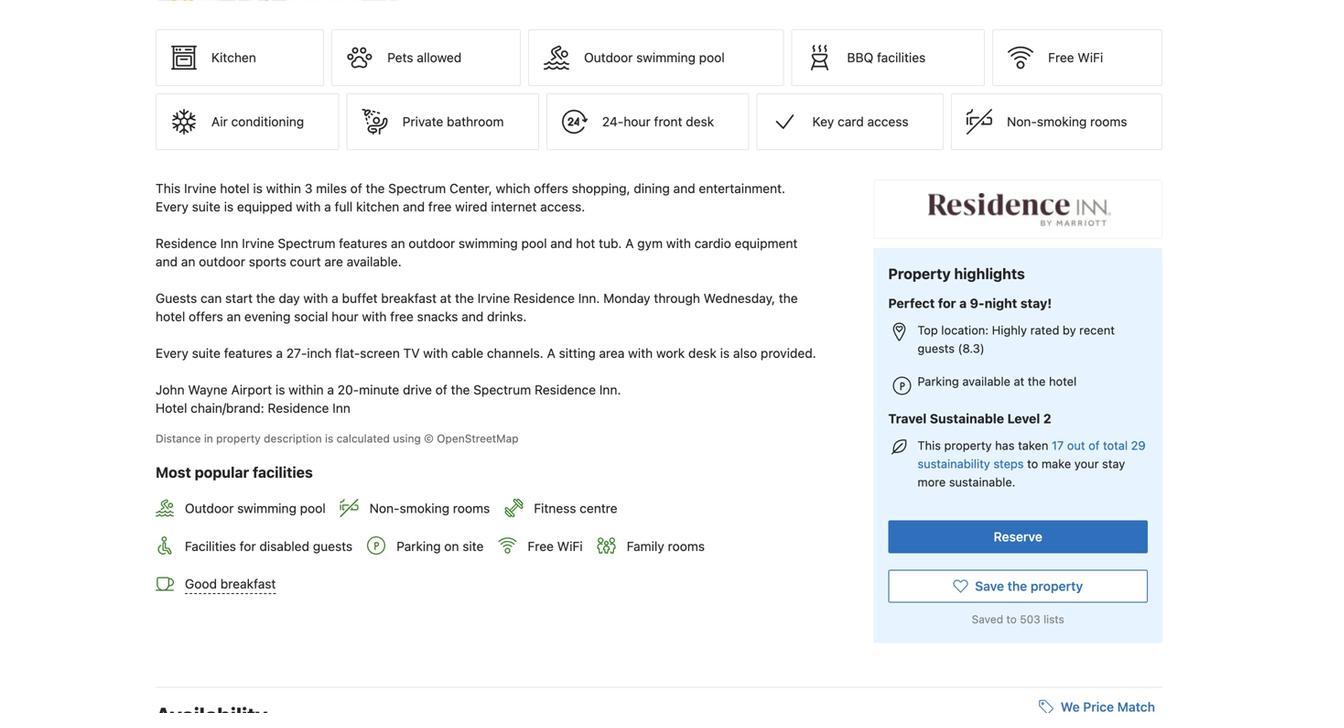Task type: describe. For each thing, give the bounding box(es) containing it.
bbq facilities
[[847, 50, 926, 65]]

non- inside button
[[1007, 114, 1037, 129]]

of inside 17 out of total 29 sustainability steps
[[1089, 438, 1100, 452]]

distance in property description is calculated using © openstreetmap
[[156, 432, 519, 445]]

0 horizontal spatial offers
[[189, 309, 223, 324]]

snacks
[[417, 309, 458, 324]]

key
[[813, 114, 834, 129]]

monday
[[603, 291, 651, 306]]

location:
[[941, 323, 989, 337]]

2 vertical spatial rooms
[[668, 539, 705, 554]]

sports
[[249, 254, 286, 269]]

0 vertical spatial free
[[428, 199, 452, 214]]

0 horizontal spatial breakfast
[[220, 576, 276, 592]]

with down 3
[[296, 199, 321, 214]]

the right wednesday,
[[779, 291, 798, 306]]

outdoor swimming pool inside the outdoor swimming pool button
[[584, 50, 725, 65]]

residence inn image
[[928, 193, 1112, 226]]

outdoor swimming pool button
[[528, 29, 784, 86]]

1 vertical spatial non-
[[370, 501, 400, 516]]

property for distance
[[216, 432, 261, 445]]

1 suite from the top
[[192, 199, 221, 214]]

using
[[393, 432, 421, 445]]

kitchen button
[[156, 29, 324, 86]]

1 vertical spatial irvine
[[242, 236, 274, 251]]

distance
[[156, 432, 201, 445]]

allowed
[[417, 50, 462, 65]]

sustainable
[[930, 411, 1004, 426]]

night
[[985, 296, 1017, 311]]

site
[[463, 539, 484, 554]]

perfect for a 9-night stay!
[[888, 296, 1052, 311]]

parking available at the hotel
[[918, 375, 1077, 388]]

breakfast inside this irvine hotel is within 3 miles of the spectrum center, which offers shopping, dining and entertainment. every suite is equipped with a full kitchen and free wired internet access. residence inn irvine spectrum features an outdoor swimming pool and hot tub. a gym with cardio equipment and an outdoor sports court are available. guests can start the day with a buffet breakfast at the irvine residence inn. monday through wednesday, the hotel offers an evening social hour with free snacks and drinks. every suite features a 27-inch flat-screen tv with cable channels. a sitting area with work desk is also provided. john wayne airport is within a 20-minute drive of the spectrum residence inn. hotel chain/brand: residence inn
[[381, 291, 437, 306]]

free wifi button
[[992, 29, 1163, 86]]

this irvine hotel is within 3 miles of the spectrum center, which offers shopping, dining and entertainment. every suite is equipped with a full kitchen and free wired internet access. residence inn irvine spectrum features an outdoor swimming pool and hot tub. a gym with cardio equipment and an outdoor sports court are available. guests can start the day with a buffet breakfast at the irvine residence inn. monday through wednesday, the hotel offers an evening social hour with free snacks and drinks. every suite features a 27-inch flat-screen tv with cable channels. a sitting area with work desk is also provided. john wayne airport is within a 20-minute drive of the spectrum residence inn. hotel chain/brand: residence inn
[[156, 181, 816, 416]]

0 vertical spatial an
[[391, 236, 405, 251]]

family
[[627, 539, 664, 554]]

1 vertical spatial of
[[436, 382, 447, 397]]

2 vertical spatial hotel
[[1049, 375, 1077, 388]]

1 vertical spatial hotel
[[156, 309, 185, 324]]

dining
[[634, 181, 670, 196]]

is right airport
[[276, 382, 285, 397]]

0 horizontal spatial spectrum
[[278, 236, 335, 251]]

0 horizontal spatial outdoor
[[199, 254, 245, 269]]

court
[[290, 254, 321, 269]]

popular
[[195, 464, 249, 481]]

residence up "drinks."
[[514, 291, 575, 306]]

minute
[[359, 382, 399, 397]]

this for this property has taken
[[918, 438, 941, 452]]

parking for parking available at the hotel
[[918, 375, 959, 388]]

internet
[[491, 199, 537, 214]]

0 vertical spatial inn.
[[578, 291, 600, 306]]

has
[[995, 438, 1015, 452]]

2 vertical spatial an
[[227, 309, 241, 324]]

wifi inside free wifi "button"
[[1078, 50, 1103, 65]]

to inside to make your stay more sustainable.
[[1027, 457, 1038, 470]]

hour inside this irvine hotel is within 3 miles of the spectrum center, which offers shopping, dining and entertainment. every suite is equipped with a full kitchen and free wired internet access. residence inn irvine spectrum features an outdoor swimming pool and hot tub. a gym with cardio equipment and an outdoor sports court are available. guests can start the day with a buffet breakfast at the irvine residence inn. monday through wednesday, the hotel offers an evening social hour with free snacks and drinks. every suite features a 27-inch flat-screen tv with cable channels. a sitting area with work desk is also provided. john wayne airport is within a 20-minute drive of the spectrum residence inn. hotel chain/brand: residence inn
[[332, 309, 359, 324]]

1 horizontal spatial spectrum
[[388, 181, 446, 196]]

1 vertical spatial inn.
[[599, 382, 621, 397]]

a left 9-
[[959, 296, 967, 311]]

level
[[1007, 411, 1040, 426]]

a left '27-'
[[276, 346, 283, 361]]

john
[[156, 382, 185, 397]]

air
[[211, 114, 228, 129]]

your
[[1075, 457, 1099, 470]]

the up "snacks"
[[455, 291, 474, 306]]

lists
[[1044, 613, 1065, 625]]

is left also
[[720, 346, 730, 361]]

24-
[[602, 114, 624, 129]]

free wifi inside "button"
[[1048, 50, 1103, 65]]

0 horizontal spatial outdoor
[[185, 501, 234, 516]]

access
[[867, 114, 909, 129]]

facilities inside button
[[877, 50, 926, 65]]

pool inside this irvine hotel is within 3 miles of the spectrum center, which offers shopping, dining and entertainment. every suite is equipped with a full kitchen and free wired internet access. residence inn irvine spectrum features an outdoor swimming pool and hot tub. a gym with cardio equipment and an outdoor sports court are available. guests can start the day with a buffet breakfast at the irvine residence inn. monday through wednesday, the hotel offers an evening social hour with free snacks and drinks. every suite features a 27-inch flat-screen tv with cable channels. a sitting area with work desk is also provided. john wayne airport is within a 20-minute drive of the spectrum residence inn. hotel chain/brand: residence inn
[[521, 236, 547, 251]]

0 horizontal spatial non-smoking rooms
[[370, 501, 490, 516]]

family rooms
[[627, 539, 705, 554]]

top
[[918, 323, 938, 337]]

save
[[975, 578, 1004, 593]]

air conditioning
[[211, 114, 304, 129]]

taken
[[1018, 438, 1049, 452]]

1 vertical spatial guests
[[313, 539, 353, 554]]

make
[[1042, 457, 1071, 470]]

parking for parking on site
[[397, 539, 441, 554]]

steps
[[994, 457, 1024, 470]]

hour inside 24-hour front desk 'button'
[[624, 114, 651, 129]]

with down buffet
[[362, 309, 387, 324]]

2 horizontal spatial spectrum
[[474, 382, 531, 397]]

2 horizontal spatial irvine
[[478, 291, 510, 306]]

1 vertical spatial within
[[289, 382, 324, 397]]

area
[[599, 346, 625, 361]]

residence up description at the left of page
[[268, 401, 329, 416]]

©
[[424, 432, 434, 445]]

at inside this irvine hotel is within 3 miles of the spectrum center, which offers shopping, dining and entertainment. every suite is equipped with a full kitchen and free wired internet access. residence inn irvine spectrum features an outdoor swimming pool and hot tub. a gym with cardio equipment and an outdoor sports court are available. guests can start the day with a buffet breakfast at the irvine residence inn. monday through wednesday, the hotel offers an evening social hour with free snacks and drinks. every suite features a 27-inch flat-screen tv with cable channels. a sitting area with work desk is also provided. john wayne airport is within a 20-minute drive of the spectrum residence inn. hotel chain/brand: residence inn
[[440, 291, 452, 306]]

gym
[[637, 236, 663, 251]]

the up kitchen
[[366, 181, 385, 196]]

channels.
[[487, 346, 544, 361]]

can
[[201, 291, 222, 306]]

sustainability
[[918, 457, 990, 470]]

1 horizontal spatial offers
[[534, 181, 568, 196]]

reserve button
[[888, 520, 1148, 553]]

more
[[918, 475, 946, 489]]

by
[[1063, 323, 1076, 337]]

available.
[[347, 254, 402, 269]]

smoking inside button
[[1037, 114, 1087, 129]]

are
[[325, 254, 343, 269]]

0 horizontal spatial to
[[1007, 613, 1017, 625]]

0 vertical spatial features
[[339, 236, 387, 251]]

property highlights
[[888, 265, 1025, 282]]

drinks.
[[487, 309, 527, 324]]

hotel
[[156, 401, 187, 416]]

0 vertical spatial of
[[350, 181, 362, 196]]

0 vertical spatial outdoor
[[409, 236, 455, 251]]

wayne
[[188, 382, 228, 397]]

1 vertical spatial free wifi
[[528, 539, 583, 554]]

pets
[[387, 50, 413, 65]]

0 vertical spatial a
[[625, 236, 634, 251]]

2 every from the top
[[156, 346, 188, 361]]

in
[[204, 432, 213, 445]]

equipped
[[237, 199, 293, 214]]

with right tv
[[423, 346, 448, 361]]

top location: highly rated by recent guests (8.3)
[[918, 323, 1115, 355]]

front
[[654, 114, 682, 129]]

guests
[[156, 291, 197, 306]]

disabled
[[259, 539, 309, 554]]

hot
[[576, 236, 595, 251]]

fitness centre
[[534, 501, 618, 516]]

the up 2
[[1028, 375, 1046, 388]]

0 vertical spatial inn
[[220, 236, 238, 251]]

travel
[[888, 411, 927, 426]]

parking on site
[[397, 539, 484, 554]]

0 horizontal spatial a
[[547, 346, 555, 361]]

desk inside this irvine hotel is within 3 miles of the spectrum center, which offers shopping, dining and entertainment. every suite is equipped with a full kitchen and free wired internet access. residence inn irvine spectrum features an outdoor swimming pool and hot tub. a gym with cardio equipment and an outdoor sports court are available. guests can start the day with a buffet breakfast at the irvine residence inn. monday through wednesday, the hotel offers an evening social hour with free snacks and drinks. every suite features a 27-inch flat-screen tv with cable channels. a sitting area with work desk is also provided. john wayne airport is within a 20-minute drive of the spectrum residence inn. hotel chain/brand: residence inn
[[688, 346, 717, 361]]

a left buffet
[[332, 291, 339, 306]]



Task type: locate. For each thing, give the bounding box(es) containing it.
2 horizontal spatial hotel
[[1049, 375, 1077, 388]]

swimming down wired
[[459, 236, 518, 251]]

property up lists
[[1031, 578, 1083, 593]]

non- up parking on site
[[370, 501, 400, 516]]

the inside save the property 'dropdown button'
[[1008, 578, 1027, 593]]

offers down can
[[189, 309, 223, 324]]

2 horizontal spatial pool
[[699, 50, 725, 65]]

spectrum up kitchen
[[388, 181, 446, 196]]

1 vertical spatial pool
[[521, 236, 547, 251]]

of up 'full'
[[350, 181, 362, 196]]

1 horizontal spatial an
[[227, 309, 241, 324]]

and left hot
[[550, 236, 573, 251]]

desk inside 'button'
[[686, 114, 714, 129]]

the right save
[[1008, 578, 1027, 593]]

breakfast down facilities for disabled guests
[[220, 576, 276, 592]]

0 horizontal spatial outdoor swimming pool
[[185, 501, 326, 516]]

and right dining on the top
[[673, 181, 695, 196]]

pool
[[699, 50, 725, 65], [521, 236, 547, 251], [300, 501, 326, 516]]

recent
[[1079, 323, 1115, 337]]

offers up the "access."
[[534, 181, 568, 196]]

every
[[156, 199, 188, 214], [156, 346, 188, 361]]

and right kitchen
[[403, 199, 425, 214]]

property
[[216, 432, 261, 445], [944, 438, 992, 452], [1031, 578, 1083, 593]]

free down fitness
[[528, 539, 554, 554]]

0 horizontal spatial swimming
[[237, 501, 297, 516]]

property up sustainability
[[944, 438, 992, 452]]

0 vertical spatial irvine
[[184, 181, 217, 196]]

a right the tub.
[[625, 236, 634, 251]]

free wifi up non-smoking rooms button
[[1048, 50, 1103, 65]]

irvine down "air"
[[184, 181, 217, 196]]

facilities down description at the left of page
[[253, 464, 313, 481]]

1 vertical spatial an
[[181, 254, 195, 269]]

key card access
[[813, 114, 909, 129]]

within
[[266, 181, 301, 196], [289, 382, 324, 397]]

1 horizontal spatial inn
[[333, 401, 350, 416]]

1 vertical spatial at
[[1014, 375, 1025, 388]]

spectrum down the channels.
[[474, 382, 531, 397]]

parking down (8.3)
[[918, 375, 959, 388]]

this inside this irvine hotel is within 3 miles of the spectrum center, which offers shopping, dining and entertainment. every suite is equipped with a full kitchen and free wired internet access. residence inn irvine spectrum features an outdoor swimming pool and hot tub. a gym with cardio equipment and an outdoor sports court are available. guests can start the day with a buffet breakfast at the irvine residence inn. monday through wednesday, the hotel offers an evening social hour with free snacks and drinks. every suite features a 27-inch flat-screen tv with cable channels. a sitting area with work desk is also provided. john wayne airport is within a 20-minute drive of the spectrum residence inn. hotel chain/brand: residence inn
[[156, 181, 181, 196]]

0 horizontal spatial hour
[[332, 309, 359, 324]]

wifi up non-smoking rooms button
[[1078, 50, 1103, 65]]

1 vertical spatial free
[[390, 309, 414, 324]]

1 vertical spatial smoking
[[400, 501, 450, 516]]

0 vertical spatial free
[[1048, 50, 1074, 65]]

airport
[[231, 382, 272, 397]]

free up non-smoking rooms button
[[1048, 50, 1074, 65]]

1 horizontal spatial smoking
[[1037, 114, 1087, 129]]

swimming up facilities for disabled guests
[[237, 501, 297, 516]]

miles
[[316, 181, 347, 196]]

rooms down free wifi "button"
[[1090, 114, 1127, 129]]

an up available.
[[391, 236, 405, 251]]

0 horizontal spatial property
[[216, 432, 261, 445]]

with right area
[[628, 346, 653, 361]]

this property has taken
[[918, 438, 1052, 452]]

hotel up 2
[[1049, 375, 1077, 388]]

0 vertical spatial parking
[[918, 375, 959, 388]]

card
[[838, 114, 864, 129]]

0 vertical spatial non-smoking rooms
[[1007, 114, 1127, 129]]

the up "evening"
[[256, 291, 275, 306]]

wired
[[455, 199, 488, 214]]

0 horizontal spatial free
[[528, 539, 554, 554]]

9-
[[970, 296, 985, 311]]

breakfast
[[381, 291, 437, 306], [220, 576, 276, 592]]

features up available.
[[339, 236, 387, 251]]

1 horizontal spatial breakfast
[[381, 291, 437, 306]]

1 horizontal spatial property
[[944, 438, 992, 452]]

property right in
[[216, 432, 261, 445]]

0 vertical spatial to
[[1027, 457, 1038, 470]]

inch
[[307, 346, 332, 361]]

to make your stay more sustainable.
[[918, 457, 1125, 489]]

1 horizontal spatial irvine
[[242, 236, 274, 251]]

suite up wayne at the left of page
[[192, 346, 221, 361]]

2 horizontal spatial an
[[391, 236, 405, 251]]

of right out
[[1089, 438, 1100, 452]]

a left 'full'
[[324, 199, 331, 214]]

0 vertical spatial hour
[[624, 114, 651, 129]]

this for this irvine hotel is within 3 miles of the spectrum center, which offers shopping, dining and entertainment. every suite is equipped with a full kitchen and free wired internet access. residence inn irvine spectrum features an outdoor swimming pool and hot tub. a gym with cardio equipment and an outdoor sports court are available. guests can start the day with a buffet breakfast at the irvine residence inn. monday through wednesday, the hotel offers an evening social hour with free snacks and drinks. every suite features a 27-inch flat-screen tv with cable channels. a sitting area with work desk is also provided. john wayne airport is within a 20-minute drive of the spectrum residence inn. hotel chain/brand: residence inn
[[156, 181, 181, 196]]

free wifi
[[1048, 50, 1103, 65], [528, 539, 583, 554]]

provided.
[[761, 346, 816, 361]]

1 vertical spatial inn
[[333, 401, 350, 416]]

1 horizontal spatial guests
[[918, 342, 955, 355]]

1 vertical spatial offers
[[189, 309, 223, 324]]

through
[[654, 291, 700, 306]]

social
[[294, 309, 328, 324]]

openstreetmap
[[437, 432, 519, 445]]

outdoor up facilities
[[185, 501, 234, 516]]

at right available on the right bottom of page
[[1014, 375, 1025, 388]]

1 vertical spatial breakfast
[[220, 576, 276, 592]]

smoking up parking on site
[[400, 501, 450, 516]]

1 horizontal spatial outdoor
[[409, 236, 455, 251]]

spectrum up court
[[278, 236, 335, 251]]

good breakfast
[[185, 576, 276, 592]]

is
[[253, 181, 263, 196], [224, 199, 234, 214], [720, 346, 730, 361], [276, 382, 285, 397], [325, 432, 333, 445]]

1 horizontal spatial parking
[[918, 375, 959, 388]]

screen
[[360, 346, 400, 361]]

3
[[305, 181, 313, 196]]

2 vertical spatial swimming
[[237, 501, 297, 516]]

also
[[733, 346, 757, 361]]

property inside 'dropdown button'
[[1031, 578, 1083, 593]]

1 horizontal spatial this
[[918, 438, 941, 452]]

1 vertical spatial hour
[[332, 309, 359, 324]]

outdoor down center,
[[409, 236, 455, 251]]

2 vertical spatial of
[[1089, 438, 1100, 452]]

a left 20-
[[327, 382, 334, 397]]

desk right front
[[686, 114, 714, 129]]

rooms inside non-smoking rooms button
[[1090, 114, 1127, 129]]

1 horizontal spatial at
[[1014, 375, 1025, 388]]

rooms up site
[[453, 501, 490, 516]]

2 horizontal spatial swimming
[[636, 50, 696, 65]]

1 horizontal spatial a
[[625, 236, 634, 251]]

0 vertical spatial hotel
[[220, 181, 250, 196]]

outdoor inside button
[[584, 50, 633, 65]]

wednesday,
[[704, 291, 775, 306]]

0 vertical spatial at
[[440, 291, 452, 306]]

0 vertical spatial outdoor swimming pool
[[584, 50, 725, 65]]

hour down buffet
[[332, 309, 359, 324]]

out
[[1067, 438, 1085, 452]]

bbq
[[847, 50, 874, 65]]

bbq facilities button
[[791, 29, 985, 86]]

1 horizontal spatial non-
[[1007, 114, 1037, 129]]

0 vertical spatial for
[[938, 296, 956, 311]]

(8.3)
[[958, 342, 985, 355]]

for for facilities
[[240, 539, 256, 554]]

non-smoking rooms
[[1007, 114, 1127, 129], [370, 501, 490, 516]]

guests right 'disabled'
[[313, 539, 353, 554]]

503
[[1020, 613, 1041, 625]]

tv
[[403, 346, 420, 361]]

29
[[1131, 438, 1146, 452]]

1 horizontal spatial free
[[1048, 50, 1074, 65]]

flat-
[[335, 346, 360, 361]]

0 horizontal spatial smoking
[[400, 501, 450, 516]]

wifi down fitness centre
[[557, 539, 583, 554]]

0 horizontal spatial wifi
[[557, 539, 583, 554]]

an
[[391, 236, 405, 251], [181, 254, 195, 269], [227, 309, 241, 324]]

1 vertical spatial suite
[[192, 346, 221, 361]]

key card access button
[[757, 93, 944, 150]]

0 horizontal spatial free wifi
[[528, 539, 583, 554]]

1 vertical spatial outdoor swimming pool
[[185, 501, 326, 516]]

to left 503
[[1007, 613, 1017, 625]]

inn down the equipped
[[220, 236, 238, 251]]

0 horizontal spatial facilities
[[253, 464, 313, 481]]

facilities for disabled guests
[[185, 539, 353, 554]]

of right drive
[[436, 382, 447, 397]]

to down taken
[[1027, 457, 1038, 470]]

inn. left 'monday'
[[578, 291, 600, 306]]

1 vertical spatial swimming
[[459, 236, 518, 251]]

free inside free wifi "button"
[[1048, 50, 1074, 65]]

1 horizontal spatial facilities
[[877, 50, 926, 65]]

bathroom
[[447, 114, 504, 129]]

within down '27-'
[[289, 382, 324, 397]]

kitchen
[[356, 199, 399, 214]]

is up the equipped
[[253, 181, 263, 196]]

desk
[[686, 114, 714, 129], [688, 346, 717, 361]]

2 vertical spatial irvine
[[478, 291, 510, 306]]

save the property
[[975, 578, 1083, 593]]

chain/brand:
[[191, 401, 264, 416]]

1 horizontal spatial pool
[[521, 236, 547, 251]]

suite
[[192, 199, 221, 214], [192, 346, 221, 361]]

17
[[1052, 438, 1064, 452]]

irvine
[[184, 181, 217, 196], [242, 236, 274, 251], [478, 291, 510, 306]]

1 every from the top
[[156, 199, 188, 214]]

within left 3
[[266, 181, 301, 196]]

swimming inside button
[[636, 50, 696, 65]]

free
[[1048, 50, 1074, 65], [528, 539, 554, 554]]

property for save
[[1031, 578, 1083, 593]]

0 vertical spatial spectrum
[[388, 181, 446, 196]]

0 horizontal spatial pool
[[300, 501, 326, 516]]

guests down top
[[918, 342, 955, 355]]

1 horizontal spatial hour
[[624, 114, 651, 129]]

pool inside button
[[699, 50, 725, 65]]

1 vertical spatial desk
[[688, 346, 717, 361]]

17 out of total 29 sustainability steps link
[[918, 438, 1146, 470]]

1 horizontal spatial outdoor
[[584, 50, 633, 65]]

is left calculated
[[325, 432, 333, 445]]

0 vertical spatial suite
[[192, 199, 221, 214]]

0 vertical spatial swimming
[[636, 50, 696, 65]]

at up "snacks"
[[440, 291, 452, 306]]

centre
[[580, 501, 618, 516]]

features up airport
[[224, 346, 272, 361]]

an up guests
[[181, 254, 195, 269]]

residence up guests
[[156, 236, 217, 251]]

smoking down free wifi "button"
[[1037, 114, 1087, 129]]

non-smoking rooms inside button
[[1007, 114, 1127, 129]]

1 vertical spatial wifi
[[557, 539, 583, 554]]

1 horizontal spatial to
[[1027, 457, 1038, 470]]

pool up 'disabled'
[[300, 501, 326, 516]]

and left "drinks."
[[462, 309, 484, 324]]

kitchen
[[211, 50, 256, 65]]

pool down internet
[[521, 236, 547, 251]]

1 vertical spatial parking
[[397, 539, 441, 554]]

suite left the equipped
[[192, 199, 221, 214]]

stay!
[[1021, 296, 1052, 311]]

inn down 20-
[[333, 401, 350, 416]]

free wifi down fitness
[[528, 539, 583, 554]]

1 vertical spatial outdoor
[[199, 254, 245, 269]]

of
[[350, 181, 362, 196], [436, 382, 447, 397], [1089, 438, 1100, 452]]

sitting
[[559, 346, 596, 361]]

0 vertical spatial guests
[[918, 342, 955, 355]]

0 vertical spatial rooms
[[1090, 114, 1127, 129]]

inn.
[[578, 291, 600, 306], [599, 382, 621, 397]]

0 horizontal spatial this
[[156, 181, 181, 196]]

1 vertical spatial every
[[156, 346, 188, 361]]

outdoor up can
[[199, 254, 245, 269]]

0 horizontal spatial at
[[440, 291, 452, 306]]

non-smoking rooms down free wifi "button"
[[1007, 114, 1127, 129]]

non-smoking rooms button
[[951, 93, 1163, 150]]

rooms right family
[[668, 539, 705, 554]]

0 vertical spatial offers
[[534, 181, 568, 196]]

most popular facilities
[[156, 464, 313, 481]]

is left the equipped
[[224, 199, 234, 214]]

guests inside top location: highly rated by recent guests (8.3)
[[918, 342, 955, 355]]

1 vertical spatial features
[[224, 346, 272, 361]]

air conditioning button
[[156, 93, 339, 150]]

outdoor swimming pool up facilities for disabled guests
[[185, 501, 326, 516]]

0 vertical spatial pool
[[699, 50, 725, 65]]

non- down free wifi "button"
[[1007, 114, 1037, 129]]

with right gym at the top of the page
[[666, 236, 691, 251]]

save the property button
[[888, 570, 1148, 603]]

non-smoking rooms up parking on site
[[370, 501, 490, 516]]

breakfast up "snacks"
[[381, 291, 437, 306]]

equipment
[[735, 236, 798, 251]]

for left 'disabled'
[[240, 539, 256, 554]]

saved
[[972, 613, 1003, 625]]

outdoor swimming pool up 24-hour front desk
[[584, 50, 725, 65]]

cardio
[[695, 236, 731, 251]]

hotel
[[220, 181, 250, 196], [156, 309, 185, 324], [1049, 375, 1077, 388]]

inn. down area
[[599, 382, 621, 397]]

desk right work
[[688, 346, 717, 361]]

17 out of total 29 sustainability steps
[[918, 438, 1146, 470]]

with up social
[[303, 291, 328, 306]]

1 vertical spatial to
[[1007, 613, 1017, 625]]

highlights
[[954, 265, 1025, 282]]

conditioning
[[231, 114, 304, 129]]

outdoor
[[584, 50, 633, 65], [185, 501, 234, 516]]

2 vertical spatial spectrum
[[474, 382, 531, 397]]

private bathroom
[[403, 114, 504, 129]]

the down cable
[[451, 382, 470, 397]]

tub.
[[599, 236, 622, 251]]

1 vertical spatial a
[[547, 346, 555, 361]]

and up guests
[[156, 254, 178, 269]]

0 vertical spatial within
[[266, 181, 301, 196]]

irvine up "drinks."
[[478, 291, 510, 306]]

1 horizontal spatial hotel
[[220, 181, 250, 196]]

for left 9-
[[938, 296, 956, 311]]

for for perfect
[[938, 296, 956, 311]]

2 suite from the top
[[192, 346, 221, 361]]

hotel up the equipped
[[220, 181, 250, 196]]

1 vertical spatial facilities
[[253, 464, 313, 481]]

drive
[[403, 382, 432, 397]]

27-
[[286, 346, 307, 361]]

cable
[[451, 346, 483, 361]]

1 horizontal spatial swimming
[[459, 236, 518, 251]]

residence down sitting
[[535, 382, 596, 397]]

hour left front
[[624, 114, 651, 129]]

0 vertical spatial non-
[[1007, 114, 1037, 129]]

hotel down guests
[[156, 309, 185, 324]]

outdoor up the 24-
[[584, 50, 633, 65]]

calculated
[[337, 432, 390, 445]]

buffet
[[342, 291, 378, 306]]

1 horizontal spatial features
[[339, 236, 387, 251]]

swimming inside this irvine hotel is within 3 miles of the spectrum center, which offers shopping, dining and entertainment. every suite is equipped with a full kitchen and free wired internet access. residence inn irvine spectrum features an outdoor swimming pool and hot tub. a gym with cardio equipment and an outdoor sports court are available. guests can start the day with a buffet breakfast at the irvine residence inn. monday through wednesday, the hotel offers an evening social hour with free snacks and drinks. every suite features a 27-inch flat-screen tv with cable channels. a sitting area with work desk is also provided. john wayne airport is within a 20-minute drive of the spectrum residence inn. hotel chain/brand: residence inn
[[459, 236, 518, 251]]

private
[[403, 114, 443, 129]]

2 vertical spatial pool
[[300, 501, 326, 516]]

available
[[962, 375, 1011, 388]]

0 horizontal spatial rooms
[[453, 501, 490, 516]]

saved to 503 lists
[[972, 613, 1065, 625]]

free left wired
[[428, 199, 452, 214]]

most
[[156, 464, 191, 481]]

an down start
[[227, 309, 241, 324]]

shopping,
[[572, 181, 630, 196]]

inn
[[220, 236, 238, 251], [333, 401, 350, 416]]

1 vertical spatial free
[[528, 539, 554, 554]]

0 horizontal spatial irvine
[[184, 181, 217, 196]]

rooms
[[1090, 114, 1127, 129], [453, 501, 490, 516], [668, 539, 705, 554]]

1 horizontal spatial free wifi
[[1048, 50, 1103, 65]]

irvine up sports at the top of page
[[242, 236, 274, 251]]



Task type: vqa. For each thing, say whether or not it's contained in the screenshot.
PROPERTIES
no



